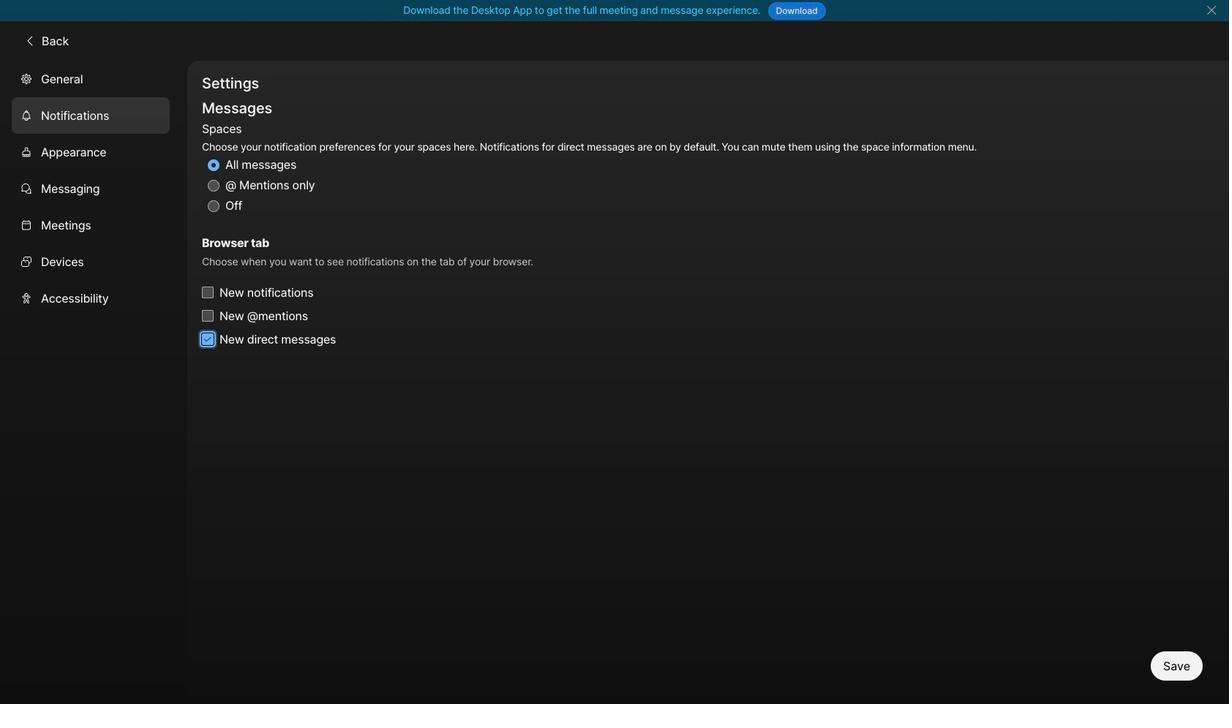 Task type: describe. For each thing, give the bounding box(es) containing it.
accessibility tab
[[12, 280, 170, 317]]

Off radio
[[208, 201, 220, 212]]

settings navigation
[[0, 61, 187, 705]]

messaging tab
[[12, 170, 170, 207]]

meetings tab
[[12, 207, 170, 243]]



Task type: locate. For each thing, give the bounding box(es) containing it.
All messages radio
[[208, 160, 220, 171]]

appearance tab
[[12, 134, 170, 170]]

general tab
[[12, 61, 170, 97]]

cancel_16 image
[[1206, 4, 1217, 16]]

@ Mentions only radio
[[208, 180, 220, 192]]

devices tab
[[12, 243, 170, 280]]

notifications tab
[[12, 97, 170, 134]]

option group
[[202, 119, 977, 217]]



